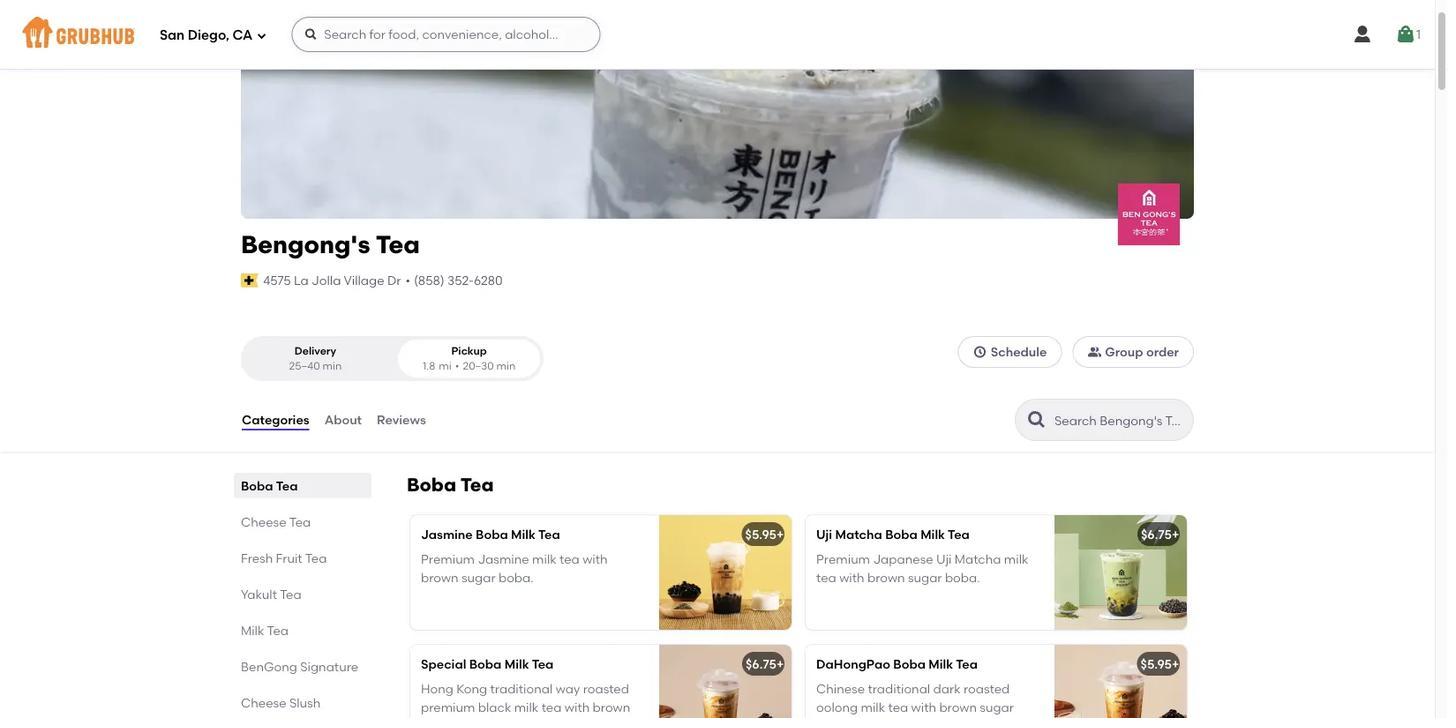 Task type: describe. For each thing, give the bounding box(es) containing it.
1 button
[[1395, 19, 1421, 50]]

4575 la jolla village dr
[[263, 273, 401, 288]]

+ for premium jasmine milk tea with brown sugar boba.
[[777, 528, 784, 543]]

special boba milk tea
[[421, 657, 554, 672]]

cheese for cheese slush
[[241, 696, 286, 711]]

hong kong traditional way roasted premium black milk tea with brown sugar boba. (we brew the tea a
[[421, 682, 630, 718]]

0 vertical spatial jasmine
[[421, 528, 473, 543]]

way
[[556, 682, 580, 697]]

min inside 'delivery 25–40 min'
[[323, 360, 342, 373]]

boba inside boba tea tab
[[241, 479, 273, 494]]

$5.95 + for chinese traditional dark roasted oolong milk tea with brown sugar boba.
[[1141, 657, 1179, 672]]

premium
[[421, 700, 475, 715]]

Search for food, convenience, alcohol... search field
[[292, 17, 600, 52]]

$6.75 for hong kong traditional way roasted premium black milk tea with brown sugar boba. (we brew the tea a
[[746, 657, 777, 672]]

uji matcha boba milk tea image
[[1055, 516, 1187, 630]]

signature
[[300, 660, 358, 675]]

boba up premium jasmine milk tea with brown sugar boba.
[[476, 528, 508, 543]]

categories button
[[241, 389, 310, 452]]

tea up premium japanese uji matcha milk tea with brown sugar boba.
[[948, 528, 970, 543]]

tea inside boba tea tab
[[276, 479, 298, 494]]

japanese
[[873, 553, 933, 568]]

$5.95 + for premium jasmine milk tea with brown sugar boba.
[[745, 528, 784, 543]]

(we
[[496, 718, 520, 718]]

mi
[[439, 360, 452, 373]]

reviews
[[377, 413, 426, 428]]

svg image for schedule
[[973, 346, 987, 360]]

slush
[[289, 696, 321, 711]]

san
[[160, 27, 185, 43]]

jolla
[[312, 273, 341, 288]]

bengong signature
[[241, 660, 358, 675]]

brown inside premium japanese uji matcha milk tea with brown sugar boba.
[[868, 570, 905, 585]]

min inside pickup 1.8 mi • 20–30 min
[[496, 360, 516, 373]]

+ for premium japanese uji matcha milk tea with brown sugar boba.
[[1172, 528, 1179, 543]]

fruit
[[276, 551, 302, 566]]

with inside premium japanese uji matcha milk tea with brown sugar boba.
[[839, 570, 865, 585]]

special boba milk tea image
[[659, 645, 792, 718]]

boba up chinese traditional dark roasted oolong milk tea with brown sugar boba. in the bottom of the page
[[893, 657, 926, 672]]

fresh
[[241, 551, 273, 566]]

milk inside tab
[[241, 623, 264, 638]]

+ for hong kong traditional way roasted premium black milk tea with brown sugar boba. (we brew the tea a
[[777, 657, 784, 672]]

group
[[1105, 345, 1143, 360]]

• inside pickup 1.8 mi • 20–30 min
[[455, 360, 459, 373]]

• (858) 352-6280
[[405, 273, 503, 288]]

milk inside hong kong traditional way roasted premium black milk tea with brown sugar boba. (we brew the tea a
[[514, 700, 539, 715]]

tea inside yakult tea tab
[[280, 587, 302, 602]]

diego,
[[188, 27, 229, 43]]

0 vertical spatial •
[[405, 273, 410, 288]]

main navigation navigation
[[0, 0, 1435, 69]]

with inside chinese traditional dark roasted oolong milk tea with brown sugar boba.
[[911, 700, 936, 715]]

sugar inside premium jasmine milk tea with brown sugar boba.
[[462, 570, 496, 585]]

categories
[[242, 413, 309, 428]]

bengong's
[[241, 230, 370, 260]]

tea inside premium jasmine milk tea with brown sugar boba.
[[560, 553, 580, 568]]

pickup
[[451, 345, 487, 357]]

0 horizontal spatial svg image
[[256, 30, 267, 41]]

25–40
[[289, 360, 320, 373]]

traditional inside chinese traditional dark roasted oolong milk tea with brown sugar boba.
[[868, 682, 930, 697]]

milk tea tab
[[241, 622, 364, 640]]

tea right the
[[578, 718, 598, 718]]

brew
[[523, 718, 553, 718]]

premium japanese uji matcha milk tea with brown sugar boba.
[[816, 553, 1029, 585]]

dahongpao boba milk tea image
[[1055, 645, 1187, 718]]

jasmine boba milk tea image
[[659, 516, 792, 630]]

4575 la jolla village dr button
[[262, 271, 402, 291]]

roasted inside hong kong traditional way roasted premium black milk tea with brown sugar boba. (we brew the tea a
[[583, 682, 629, 697]]

0 horizontal spatial svg image
[[304, 27, 318, 41]]

people icon image
[[1088, 346, 1102, 360]]

brown inside chinese traditional dark roasted oolong milk tea with brown sugar boba.
[[939, 700, 977, 715]]

(858)
[[414, 273, 444, 288]]

milk inside premium japanese uji matcha milk tea with brown sugar boba.
[[1004, 553, 1029, 568]]

caret left icon image
[[260, 18, 282, 39]]

village
[[344, 273, 384, 288]]

traditional inside hong kong traditional way roasted premium black milk tea with brown sugar boba. (we brew the tea a
[[490, 682, 553, 697]]

0 vertical spatial matcha
[[835, 528, 882, 543]]

tea inside the milk tea tab
[[267, 623, 289, 638]]

tea up premium jasmine milk tea with brown sugar boba.
[[538, 528, 560, 543]]

pickup 1.8 mi • 20–30 min
[[423, 345, 516, 373]]

group order
[[1105, 345, 1179, 360]]

dahongpao boba milk tea
[[816, 657, 978, 672]]

brown inside hong kong traditional way roasted premium black milk tea with brown sugar boba. (we brew the tea a
[[593, 700, 630, 715]]

tea inside premium japanese uji matcha milk tea with brown sugar boba.
[[816, 570, 837, 585]]

uji matcha boba milk tea
[[816, 528, 970, 543]]

boba up kong
[[469, 657, 502, 672]]

boba. inside hong kong traditional way roasted premium black milk tea with brown sugar boba. (we brew the tea a
[[458, 718, 493, 718]]

cheese slush
[[241, 696, 321, 711]]

$6.75 + for hong kong traditional way roasted premium black milk tea with brown sugar boba. (we brew the tea a
[[746, 657, 784, 672]]



Task type: vqa. For each thing, say whether or not it's contained in the screenshot.
THE AND inside By placing your order, you agree to Grubhub's terms of use and privacy policy
no



Task type: locate. For each thing, give the bounding box(es) containing it.
cheese inside tab
[[241, 696, 286, 711]]

boba. down jasmine boba milk tea
[[499, 570, 534, 585]]

with
[[583, 553, 608, 568], [839, 570, 865, 585], [565, 700, 590, 715], [911, 700, 936, 715]]

$6.75 +
[[1141, 528, 1179, 543], [746, 657, 784, 672]]

1 horizontal spatial boba tea
[[407, 474, 494, 497]]

milk up dark
[[929, 657, 953, 672]]

2 min from the left
[[496, 360, 516, 373]]

0 horizontal spatial premium
[[421, 553, 475, 568]]

svg image for 1
[[1395, 24, 1416, 45]]

milk up hong kong traditional way roasted premium black milk tea with brown sugar boba. (we brew the tea a at the bottom
[[505, 657, 529, 672]]

milk tea
[[241, 623, 289, 638]]

2 premium from the left
[[816, 553, 870, 568]]

0 horizontal spatial $6.75
[[746, 657, 777, 672]]

1 premium from the left
[[421, 553, 475, 568]]

matcha inside premium japanese uji matcha milk tea with brown sugar boba.
[[955, 553, 1001, 568]]

matcha
[[835, 528, 882, 543], [955, 553, 1001, 568]]

roasted right way
[[583, 682, 629, 697]]

1
[[1416, 27, 1421, 42]]

milk for oolong
[[929, 657, 953, 672]]

reviews button
[[376, 389, 427, 452]]

0 horizontal spatial •
[[405, 273, 410, 288]]

1 vertical spatial •
[[455, 360, 459, 373]]

jasmine down jasmine boba milk tea
[[478, 553, 529, 568]]

tea right fruit
[[305, 551, 327, 566]]

boba. down black
[[458, 718, 493, 718]]

premium for brown
[[421, 553, 475, 568]]

hong
[[421, 682, 454, 697]]

1 vertical spatial jasmine
[[478, 553, 529, 568]]

(858) 352-6280 button
[[414, 272, 503, 290]]

option group containing delivery 25–40 min
[[241, 337, 544, 382]]

svg image right ca
[[256, 30, 267, 41]]

yakult
[[241, 587, 277, 602]]

tea up cheese tea
[[276, 479, 298, 494]]

cheese tea
[[241, 515, 311, 530]]

traditional
[[490, 682, 553, 697], [868, 682, 930, 697]]

jasmine
[[421, 528, 473, 543], [478, 553, 529, 568]]

0 horizontal spatial jasmine
[[421, 528, 473, 543]]

0 horizontal spatial uji
[[816, 528, 832, 543]]

tea
[[560, 553, 580, 568], [816, 570, 837, 585], [542, 700, 562, 715], [888, 700, 908, 715], [578, 718, 598, 718]]

dr
[[387, 273, 401, 288]]

delivery
[[295, 345, 336, 357]]

schedule button
[[958, 337, 1062, 368]]

tea right 'yakult'
[[280, 587, 302, 602]]

milk for with
[[511, 528, 536, 543]]

tea down "dahongpao boba milk tea"
[[888, 700, 908, 715]]

6280
[[474, 273, 503, 288]]

chinese
[[816, 682, 865, 697]]

boba tea inside tab
[[241, 479, 298, 494]]

1 horizontal spatial traditional
[[868, 682, 930, 697]]

tea inside the fresh fruit tea tab
[[305, 551, 327, 566]]

1 horizontal spatial $6.75 +
[[1141, 528, 1179, 543]]

premium jasmine milk tea with brown sugar boba.
[[421, 553, 608, 585]]

•
[[405, 273, 410, 288], [455, 360, 459, 373]]

$6.75 for premium japanese uji matcha milk tea with brown sugar boba.
[[1141, 528, 1172, 543]]

yakult tea
[[241, 587, 302, 602]]

cheese inside tab
[[241, 515, 286, 530]]

1 vertical spatial $5.95 +
[[1141, 657, 1179, 672]]

with inside premium jasmine milk tea with brown sugar boba.
[[583, 553, 608, 568]]

1 horizontal spatial svg image
[[1352, 24, 1373, 45]]

tea up the fresh fruit tea tab at the left bottom
[[289, 515, 311, 530]]

0 vertical spatial $5.95 +
[[745, 528, 784, 543]]

1 horizontal spatial $5.95 +
[[1141, 657, 1179, 672]]

0 horizontal spatial $6.75 +
[[746, 657, 784, 672]]

bengong signature tab
[[241, 658, 364, 676]]

matcha up japanese
[[835, 528, 882, 543]]

option group
[[241, 337, 544, 382]]

sugar inside hong kong traditional way roasted premium black milk tea with brown sugar boba. (we brew the tea a
[[421, 718, 455, 718]]

roasted
[[583, 682, 629, 697], [964, 682, 1010, 697]]

cheese slush tab
[[241, 694, 364, 712]]

roasted inside chinese traditional dark roasted oolong milk tea with brown sugar boba.
[[964, 682, 1010, 697]]

jasmine up premium jasmine milk tea with brown sugar boba.
[[421, 528, 473, 543]]

tea
[[376, 230, 420, 260], [460, 474, 494, 497], [276, 479, 298, 494], [289, 515, 311, 530], [538, 528, 560, 543], [948, 528, 970, 543], [305, 551, 327, 566], [280, 587, 302, 602], [267, 623, 289, 638], [532, 657, 554, 672], [956, 657, 978, 672]]

$5.95
[[745, 528, 777, 543], [1141, 657, 1172, 672]]

brown
[[421, 570, 459, 585], [868, 570, 905, 585], [593, 700, 630, 715], [939, 700, 977, 715]]

0 horizontal spatial matcha
[[835, 528, 882, 543]]

cheese tea tab
[[241, 513, 364, 532]]

1 horizontal spatial uji
[[936, 553, 952, 568]]

2 traditional from the left
[[868, 682, 930, 697]]

jasmine boba milk tea
[[421, 528, 560, 543]]

milk inside chinese traditional dark roasted oolong milk tea with brown sugar boba.
[[861, 700, 885, 715]]

oolong
[[816, 700, 858, 715]]

boba tea up jasmine boba milk tea
[[407, 474, 494, 497]]

$6.75
[[1141, 528, 1172, 543], [746, 657, 777, 672]]

premium for tea
[[816, 553, 870, 568]]

dark
[[933, 682, 961, 697]]

yakult tea tab
[[241, 585, 364, 604]]

352-
[[447, 273, 474, 288]]

1 vertical spatial $6.75 +
[[746, 657, 784, 672]]

tea down uji matcha boba milk tea
[[816, 570, 837, 585]]

sugar
[[462, 570, 496, 585], [908, 570, 942, 585], [980, 700, 1014, 715], [421, 718, 455, 718]]

0 vertical spatial uji
[[816, 528, 832, 543]]

tea up dark
[[956, 657, 978, 672]]

premium inside premium jasmine milk tea with brown sugar boba.
[[421, 553, 475, 568]]

4575
[[263, 273, 291, 288]]

$6.75 + for premium japanese uji matcha milk tea with brown sugar boba.
[[1141, 528, 1179, 543]]

cheese up the fresh
[[241, 515, 286, 530]]

svg image
[[1352, 24, 1373, 45], [256, 30, 267, 41]]

0 horizontal spatial boba tea
[[241, 479, 298, 494]]

boba. down oolong
[[816, 718, 852, 718]]

cheese
[[241, 515, 286, 530], [241, 696, 286, 711]]

+
[[777, 528, 784, 543], [1172, 528, 1179, 543], [777, 657, 784, 672], [1172, 657, 1179, 672]]

boba.
[[499, 570, 534, 585], [945, 570, 980, 585], [458, 718, 493, 718], [816, 718, 852, 718]]

traditional down "dahongpao boba milk tea"
[[868, 682, 930, 697]]

1 horizontal spatial min
[[496, 360, 516, 373]]

premium down jasmine boba milk tea
[[421, 553, 475, 568]]

uji
[[816, 528, 832, 543], [936, 553, 952, 568]]

sugar inside premium japanese uji matcha milk tea with brown sugar boba.
[[908, 570, 942, 585]]

boba. inside premium jasmine milk tea with brown sugar boba.
[[499, 570, 534, 585]]

boba up cheese tea
[[241, 479, 273, 494]]

brown inside premium jasmine milk tea with brown sugar boba.
[[421, 570, 459, 585]]

1 horizontal spatial •
[[455, 360, 459, 373]]

svg image inside "1" button
[[1395, 24, 1416, 45]]

tea down jasmine boba milk tea
[[560, 553, 580, 568]]

min
[[323, 360, 342, 373], [496, 360, 516, 373]]

1 vertical spatial $6.75
[[746, 657, 777, 672]]

1 vertical spatial matcha
[[955, 553, 1001, 568]]

0 vertical spatial $6.75 +
[[1141, 528, 1179, 543]]

milk
[[511, 528, 536, 543], [921, 528, 945, 543], [241, 623, 264, 638], [505, 657, 529, 672], [929, 657, 953, 672]]

jasmine inside premium jasmine milk tea with brown sugar boba.
[[478, 553, 529, 568]]

subscription pass image
[[241, 274, 259, 288]]

0 vertical spatial cheese
[[241, 515, 286, 530]]

order
[[1146, 345, 1179, 360]]

boba. down uji matcha boba milk tea
[[945, 570, 980, 585]]

bengong's tea
[[241, 230, 420, 260]]

1 vertical spatial uji
[[936, 553, 952, 568]]

premium inside premium japanese uji matcha milk tea with brown sugar boba.
[[816, 553, 870, 568]]

1 horizontal spatial $6.75
[[1141, 528, 1172, 543]]

• right mi
[[455, 360, 459, 373]]

cheese for cheese tea
[[241, 515, 286, 530]]

0 horizontal spatial $5.95
[[745, 528, 777, 543]]

milk inside premium jasmine milk tea with brown sugar boba.
[[532, 553, 557, 568]]

$5.95 +
[[745, 528, 784, 543], [1141, 657, 1179, 672]]

san diego, ca
[[160, 27, 253, 43]]

schedule
[[991, 345, 1047, 360]]

dahongpao
[[816, 657, 890, 672]]

tea up the
[[542, 700, 562, 715]]

tea up hong kong traditional way roasted premium black milk tea with brown sugar boba. (we brew the tea a at the bottom
[[532, 657, 554, 672]]

about
[[324, 413, 362, 428]]

1 horizontal spatial roasted
[[964, 682, 1010, 697]]

$5.95 for premium jasmine milk tea with brown sugar boba.
[[745, 528, 777, 543]]

search icon image
[[1026, 410, 1048, 431]]

Search Bengong's Tea search field
[[1053, 412, 1188, 429]]

with inside hong kong traditional way roasted premium black milk tea with brown sugar boba. (we brew the tea a
[[565, 700, 590, 715]]

1 horizontal spatial $5.95
[[1141, 657, 1172, 672]]

the
[[556, 718, 575, 718]]

1 min from the left
[[323, 360, 342, 373]]

0 vertical spatial $5.95
[[745, 528, 777, 543]]

min right 20–30
[[496, 360, 516, 373]]

boba tea up cheese tea
[[241, 479, 298, 494]]

2 roasted from the left
[[964, 682, 1010, 697]]

bengong
[[241, 660, 297, 675]]

cheese down bengong
[[241, 696, 286, 711]]

1 roasted from the left
[[583, 682, 629, 697]]

chinese traditional dark roasted oolong milk tea with brown sugar boba.
[[816, 682, 1014, 718]]

svg image
[[1395, 24, 1416, 45], [304, 27, 318, 41], [973, 346, 987, 360]]

premium
[[421, 553, 475, 568], [816, 553, 870, 568]]

svg image inside schedule button
[[973, 346, 987, 360]]

kong
[[456, 682, 487, 697]]

roasted right dark
[[964, 682, 1010, 697]]

about button
[[324, 389, 363, 452]]

0 vertical spatial $6.75
[[1141, 528, 1172, 543]]

1 vertical spatial $5.95
[[1141, 657, 1172, 672]]

0 horizontal spatial $5.95 +
[[745, 528, 784, 543]]

2 horizontal spatial svg image
[[1395, 24, 1416, 45]]

fresh fruit tea tab
[[241, 549, 364, 568]]

• right dr
[[405, 273, 410, 288]]

milk
[[532, 553, 557, 568], [1004, 553, 1029, 568], [514, 700, 539, 715], [861, 700, 885, 715]]

1 horizontal spatial matcha
[[955, 553, 1001, 568]]

boba. inside chinese traditional dark roasted oolong milk tea with brown sugar boba.
[[816, 718, 852, 718]]

tea up jasmine boba milk tea
[[460, 474, 494, 497]]

+ for chinese traditional dark roasted oolong milk tea with brown sugar boba.
[[1172, 657, 1179, 672]]

special
[[421, 657, 466, 672]]

1 horizontal spatial premium
[[816, 553, 870, 568]]

0 horizontal spatial roasted
[[583, 682, 629, 697]]

black
[[478, 700, 511, 715]]

boba
[[407, 474, 456, 497], [241, 479, 273, 494], [476, 528, 508, 543], [885, 528, 918, 543], [469, 657, 502, 672], [893, 657, 926, 672]]

boba up japanese
[[885, 528, 918, 543]]

milk down 'yakult'
[[241, 623, 264, 638]]

milk up premium japanese uji matcha milk tea with brown sugar boba.
[[921, 528, 945, 543]]

traditional up (we
[[490, 682, 553, 697]]

ca
[[233, 27, 253, 43]]

milk for roasted
[[505, 657, 529, 672]]

20–30
[[463, 360, 494, 373]]

1 vertical spatial cheese
[[241, 696, 286, 711]]

fresh fruit tea
[[241, 551, 327, 566]]

1 horizontal spatial jasmine
[[478, 553, 529, 568]]

1 traditional from the left
[[490, 682, 553, 697]]

la
[[294, 273, 309, 288]]

1.8
[[423, 360, 435, 373]]

min down delivery
[[323, 360, 342, 373]]

0 horizontal spatial min
[[323, 360, 342, 373]]

boba. inside premium japanese uji matcha milk tea with brown sugar boba.
[[945, 570, 980, 585]]

$5.95 for chinese traditional dark roasted oolong milk tea with brown sugar boba.
[[1141, 657, 1172, 672]]

2 cheese from the top
[[241, 696, 286, 711]]

0 horizontal spatial traditional
[[490, 682, 553, 697]]

1 cheese from the top
[[241, 515, 286, 530]]

bengong's tea logo image
[[1118, 184, 1180, 246]]

sugar inside chinese traditional dark roasted oolong milk tea with brown sugar boba.
[[980, 700, 1014, 715]]

1 horizontal spatial svg image
[[973, 346, 987, 360]]

tea up dr
[[376, 230, 420, 260]]

boba tea tab
[[241, 477, 364, 495]]

group order button
[[1073, 337, 1194, 368]]

tea down yakult tea
[[267, 623, 289, 638]]

milk up premium jasmine milk tea with brown sugar boba.
[[511, 528, 536, 543]]

boba down "reviews" button
[[407, 474, 456, 497]]

premium down uji matcha boba milk tea
[[816, 553, 870, 568]]

uji inside premium japanese uji matcha milk tea with brown sugar boba.
[[936, 553, 952, 568]]

tea inside chinese traditional dark roasted oolong milk tea with brown sugar boba.
[[888, 700, 908, 715]]

tea inside cheese tea tab
[[289, 515, 311, 530]]

svg image left "1" button
[[1352, 24, 1373, 45]]

matcha right japanese
[[955, 553, 1001, 568]]

delivery 25–40 min
[[289, 345, 342, 373]]

boba tea
[[407, 474, 494, 497], [241, 479, 298, 494]]



